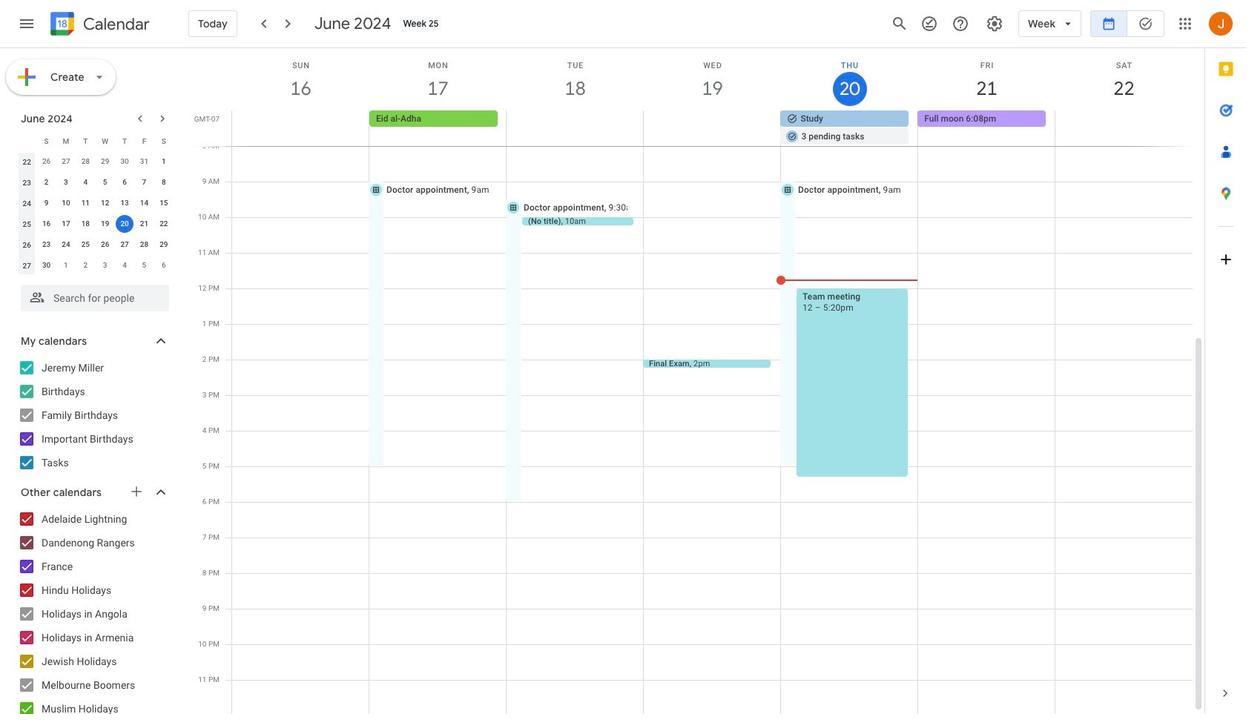 Task type: describe. For each thing, give the bounding box(es) containing it.
may 30 element
[[116, 153, 134, 171]]

3 element
[[57, 174, 75, 191]]

other calendars list
[[3, 507, 184, 715]]

5 element
[[96, 174, 114, 191]]

1 element
[[155, 153, 173, 171]]

july 5 element
[[135, 257, 153, 275]]

monday, june 17 element
[[369, 48, 507, 111]]

28 element
[[135, 236, 153, 254]]

july 1 element
[[57, 257, 75, 275]]

23 element
[[38, 236, 55, 254]]

12 element
[[96, 194, 114, 212]]

6 element
[[116, 174, 134, 191]]

may 31 element
[[135, 153, 153, 171]]

11 element
[[77, 194, 94, 212]]

main drawer image
[[18, 15, 36, 33]]

2 element
[[38, 174, 55, 191]]

21 element
[[135, 215, 153, 233]]

settings menu image
[[986, 15, 1004, 33]]

june 2024 grid
[[14, 131, 174, 276]]

sunday, june 16 element
[[232, 48, 369, 111]]

column header inside june 2024 grid
[[17, 131, 37, 151]]

july 6 element
[[155, 257, 173, 275]]

friday, june 21 element
[[919, 48, 1056, 111]]

9 element
[[38, 194, 55, 212]]

may 29 element
[[96, 153, 114, 171]]

13 element
[[116, 194, 134, 212]]

row group inside june 2024 grid
[[17, 151, 174, 276]]

30 element
[[38, 257, 55, 275]]

Search for people text field
[[30, 285, 160, 312]]

22 element
[[155, 215, 173, 233]]

15 element
[[155, 194, 173, 212]]

16 element
[[38, 215, 55, 233]]

8 element
[[155, 174, 173, 191]]



Task type: locate. For each thing, give the bounding box(es) containing it.
row group
[[17, 151, 174, 276]]

17 element
[[57, 215, 75, 233]]

my calendars list
[[3, 356, 184, 475]]

calendar element
[[47, 9, 150, 42]]

25 element
[[77, 236, 94, 254]]

tuesday, june 18 element
[[507, 48, 644, 111]]

july 4 element
[[116, 257, 134, 275]]

may 26 element
[[38, 153, 55, 171]]

24 element
[[57, 236, 75, 254]]

None search field
[[0, 279, 184, 312]]

july 3 element
[[96, 257, 114, 275]]

saturday, june 22 element
[[1056, 48, 1193, 111]]

heading inside calendar element
[[80, 15, 150, 33]]

july 2 element
[[77, 257, 94, 275]]

29 element
[[155, 236, 173, 254]]

grid
[[190, 48, 1205, 715]]

may 27 element
[[57, 153, 75, 171]]

heading
[[80, 15, 150, 33]]

column header
[[17, 131, 37, 151]]

wednesday, june 19 element
[[644, 48, 781, 111]]

tab list
[[1206, 48, 1246, 673]]

4 element
[[77, 174, 94, 191]]

cell inside row group
[[115, 214, 134, 234]]

add other calendars image
[[129, 484, 144, 499]]

18 element
[[77, 215, 94, 233]]

10 element
[[57, 194, 75, 212]]

20, today element
[[116, 215, 134, 233]]

7 element
[[135, 174, 153, 191]]

14 element
[[135, 194, 153, 212]]

may 28 element
[[77, 153, 94, 171]]

row
[[226, 111, 1205, 146], [17, 131, 174, 151], [17, 151, 174, 172], [17, 172, 174, 193], [17, 193, 174, 214], [17, 214, 174, 234], [17, 234, 174, 255], [17, 255, 174, 276]]

27 element
[[116, 236, 134, 254]]

cell
[[232, 111, 369, 146], [507, 111, 644, 146], [644, 111, 781, 146], [781, 111, 918, 146], [1055, 111, 1192, 146], [115, 214, 134, 234]]

26 element
[[96, 236, 114, 254]]

19 element
[[96, 215, 114, 233]]

thursday, june 20, today element
[[781, 48, 919, 111]]



Task type: vqa. For each thing, say whether or not it's contained in the screenshot.
14 element
yes



